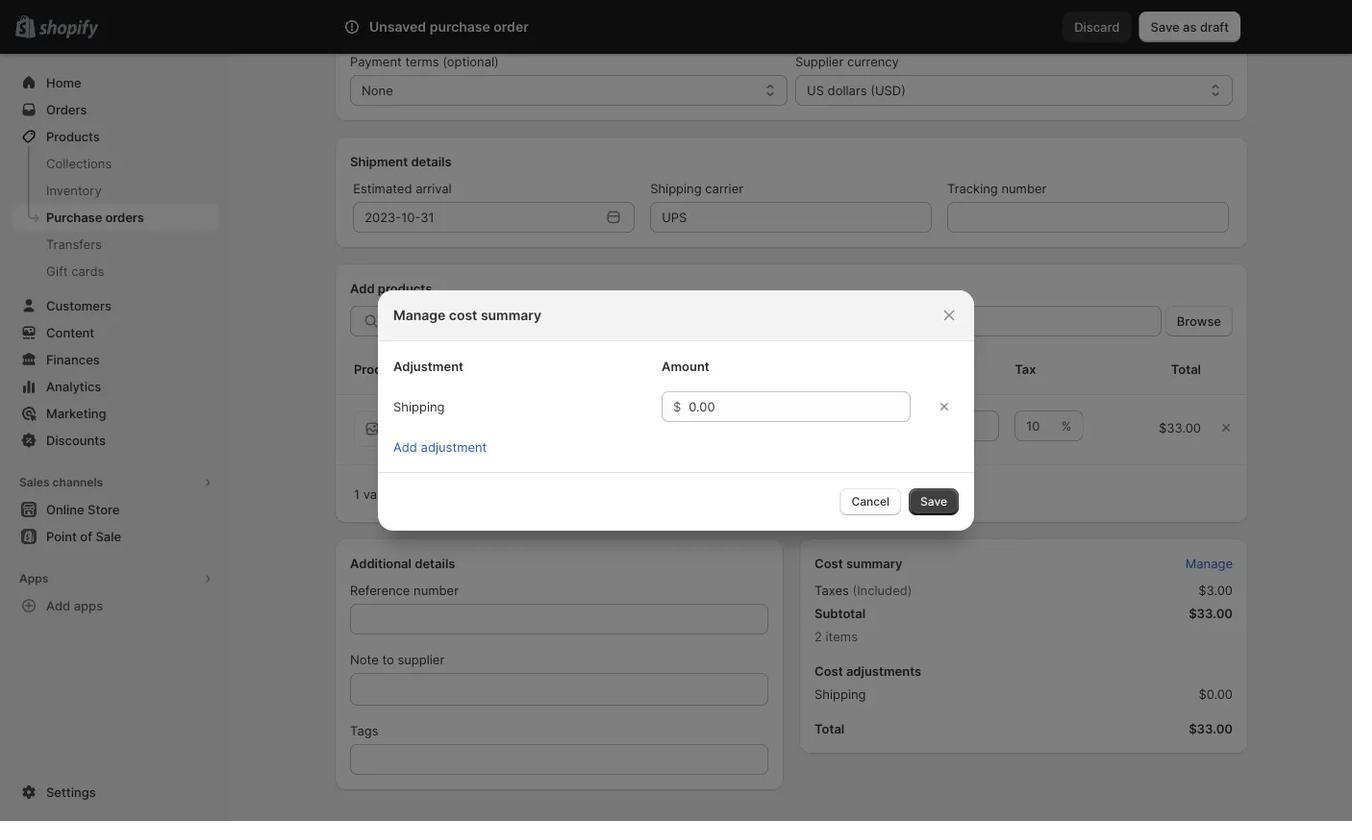 Task type: locate. For each thing, give the bounding box(es) containing it.
1 vertical spatial details
[[415, 556, 455, 571]]

1 horizontal spatial products
[[354, 362, 408, 376]]

add left apps
[[46, 598, 70, 613]]

small
[[406, 432, 438, 447]]

0 vertical spatial manage
[[393, 307, 446, 324]]

/
[[441, 432, 446, 447]]

1 vertical spatial purchase
[[425, 487, 480, 501]]

2 cost from the top
[[815, 664, 843, 678]]

0 vertical spatial 1
[[457, 413, 463, 427]]

1 vertical spatial order
[[483, 487, 515, 501]]

manage inside manage button
[[1185, 556, 1233, 571]]

1 vertical spatial add
[[393, 439, 417, 454]]

2 horizontal spatial add
[[393, 439, 417, 454]]

1 horizontal spatial shipping
[[650, 181, 702, 196]]

details up the reference number
[[415, 556, 455, 571]]

reference
[[350, 583, 410, 598]]

1 horizontal spatial save
[[1151, 19, 1180, 34]]

1 vertical spatial summary
[[846, 556, 903, 571]]

0 vertical spatial purchase
[[430, 19, 490, 35]]

1 up blue
[[457, 413, 463, 427]]

summary right cost
[[481, 307, 542, 324]]

manage down products
[[393, 307, 446, 324]]

order up (optional)
[[494, 19, 529, 35]]

us
[[807, 83, 824, 98]]

save inside button
[[920, 495, 947, 509]]

0 horizontal spatial total
[[815, 721, 845, 736]]

order
[[494, 19, 529, 35], [483, 487, 515, 501]]

details up arrival
[[411, 154, 452, 169]]

products up collections
[[46, 129, 100, 144]]

$
[[673, 399, 681, 414]]

tags
[[350, 723, 378, 738]]

summary inside dialog
[[481, 307, 542, 324]]

1 horizontal spatial 1
[[457, 413, 463, 427]]

2 vertical spatial $33.00
[[1189, 721, 1233, 736]]

shipping
[[650, 181, 702, 196], [393, 399, 445, 414], [815, 687, 866, 702]]

1 horizontal spatial supplier
[[795, 54, 844, 69]]

2 vertical spatial add
[[46, 598, 70, 613]]

purchase up (optional)
[[430, 19, 490, 35]]

0 horizontal spatial summary
[[481, 307, 542, 324]]

amount
[[662, 359, 709, 374]]

adjustment
[[421, 439, 487, 454]]

number for tracking number
[[1001, 181, 1047, 196]]

save
[[1151, 19, 1180, 34], [920, 495, 947, 509]]

add apps button
[[12, 592, 219, 619]]

purchase
[[430, 19, 490, 35], [425, 487, 480, 501]]

tracking number
[[947, 181, 1047, 196]]

shipping carrier
[[650, 181, 743, 196]]

sales channels button
[[12, 469, 219, 496]]

0 horizontal spatial supplier
[[585, 362, 636, 376]]

add adjustment button
[[382, 434, 498, 461]]

0 vertical spatial total
[[1171, 362, 1201, 376]]

products inside "products" link
[[46, 129, 100, 144]]

supplier for supplier sku
[[585, 362, 636, 376]]

number
[[1001, 181, 1047, 196], [414, 583, 459, 598]]

discounts
[[46, 433, 106, 448]]

add inside button
[[393, 439, 417, 454]]

details
[[411, 154, 452, 169], [415, 556, 455, 571]]

manage cost summary
[[393, 307, 542, 324]]

1 vertical spatial supplier
[[585, 362, 636, 376]]

0 horizontal spatial manage
[[393, 307, 446, 324]]

as
[[1183, 19, 1197, 34]]

0 horizontal spatial save
[[920, 495, 947, 509]]

supplier up us
[[795, 54, 844, 69]]

summary up (included)
[[846, 556, 903, 571]]

add adjustment
[[393, 439, 487, 454]]

estimated arrival
[[353, 181, 452, 196]]

0 vertical spatial add
[[350, 281, 375, 296]]

1 cost from the top
[[815, 556, 843, 571]]

purchase orders link
[[12, 204, 219, 231]]

$0.00
[[1199, 687, 1233, 702]]

0 vertical spatial products
[[46, 129, 100, 144]]

dollars
[[828, 83, 867, 98]]

0 vertical spatial order
[[494, 19, 529, 35]]

orders
[[105, 210, 144, 225]]

save left as
[[1151, 19, 1180, 34]]

save inside 'button'
[[1151, 19, 1180, 34]]

total down cost adjustments
[[815, 721, 845, 736]]

0 horizontal spatial products
[[46, 129, 100, 144]]

summary
[[481, 307, 542, 324], [846, 556, 903, 571]]

cost up taxes
[[815, 556, 843, 571]]

cost
[[449, 307, 477, 324]]

add inside button
[[46, 598, 70, 613]]

0 horizontal spatial shipping
[[393, 399, 445, 414]]

on
[[407, 487, 422, 501]]

0 horizontal spatial 1
[[354, 487, 360, 501]]

manage up $3.00
[[1185, 556, 1233, 571]]

2 horizontal spatial shipping
[[815, 687, 866, 702]]

manage for manage cost summary
[[393, 307, 446, 324]]

supplier left sku
[[585, 362, 636, 376]]

shipping down cost adjustments
[[815, 687, 866, 702]]

1 horizontal spatial summary
[[846, 556, 903, 571]]

0 vertical spatial supplier
[[795, 54, 844, 69]]

1 horizontal spatial total
[[1171, 362, 1201, 376]]

search
[[428, 19, 470, 34]]

payment terms (optional)
[[350, 54, 499, 69]]

add products
[[350, 281, 432, 296]]

currency
[[847, 54, 899, 69]]

number right tracking
[[1001, 181, 1047, 196]]

2 items
[[815, 629, 858, 644]]

tax
[[1015, 362, 1036, 376]]

shopify image
[[39, 20, 98, 39]]

cards
[[71, 263, 104, 278]]

supplier for supplier currency
[[795, 54, 844, 69]]

1 vertical spatial shipping
[[393, 399, 445, 414]]

2 vertical spatial shipping
[[815, 687, 866, 702]]

add left products
[[350, 281, 375, 296]]

add
[[350, 281, 375, 296], [393, 439, 417, 454], [46, 598, 70, 613]]

add apps
[[46, 598, 103, 613]]

cost down 2 items
[[815, 664, 843, 678]]

settings
[[46, 785, 96, 800]]

1 vertical spatial save
[[920, 495, 947, 509]]

apps button
[[12, 565, 219, 592]]

save for save
[[920, 495, 947, 509]]

0 vertical spatial save
[[1151, 19, 1180, 34]]

details for additional details
[[415, 556, 455, 571]]

order down adjustment
[[483, 487, 515, 501]]

0 vertical spatial details
[[411, 154, 452, 169]]

collections
[[46, 156, 112, 171]]

total down the browse button
[[1171, 362, 1201, 376]]

1 horizontal spatial number
[[1001, 181, 1047, 196]]

details for shipment details
[[411, 154, 452, 169]]

shipping inside manage cost summary dialog
[[393, 399, 445, 414]]

1 vertical spatial 1
[[354, 487, 360, 501]]

save for save as draft
[[1151, 19, 1180, 34]]

0 vertical spatial number
[[1001, 181, 1047, 196]]

$33.00
[[1159, 420, 1201, 435], [1189, 606, 1233, 621], [1189, 721, 1233, 736]]

shipping up small
[[393, 399, 445, 414]]

1 vertical spatial total
[[815, 721, 845, 736]]

shipment details
[[350, 154, 452, 169]]

1 vertical spatial manage
[[1185, 556, 1233, 571]]

1 vertical spatial $33.00
[[1189, 606, 1233, 621]]

0 vertical spatial shipping
[[650, 181, 702, 196]]

products
[[46, 129, 100, 144], [354, 362, 408, 376]]

manage inside manage cost summary dialog
[[393, 307, 446, 324]]

us dollars (usd)
[[807, 83, 906, 98]]

products up product in the left of the page
[[354, 362, 408, 376]]

purchase
[[46, 210, 102, 225]]

(usd)
[[870, 83, 906, 98]]

1 vertical spatial cost
[[815, 664, 843, 678]]

shipment
[[350, 154, 408, 169]]

cost
[[815, 556, 843, 571], [815, 664, 843, 678]]

1 horizontal spatial manage
[[1185, 556, 1233, 571]]

$ text field
[[689, 391, 911, 422]]

draft
[[1200, 19, 1229, 34]]

add down product in the left of the page
[[393, 439, 417, 454]]

additional details
[[350, 556, 455, 571]]

add for add products
[[350, 281, 375, 296]]

transfers link
[[12, 231, 219, 258]]

purchase right on in the left of the page
[[425, 487, 480, 501]]

1 vertical spatial number
[[414, 583, 459, 598]]

shipping left carrier
[[650, 181, 702, 196]]

manage cost summary dialog
[[0, 290, 1352, 531]]

number down additional details
[[414, 583, 459, 598]]

0 vertical spatial summary
[[481, 307, 542, 324]]

0 horizontal spatial number
[[414, 583, 459, 598]]

home link
[[12, 69, 219, 96]]

tracking
[[947, 181, 998, 196]]

channels
[[52, 476, 103, 489]]

save right "cancel"
[[920, 495, 947, 509]]

0 vertical spatial cost
[[815, 556, 843, 571]]

collections link
[[12, 150, 219, 177]]

1 left 'variant'
[[354, 487, 360, 501]]

1 horizontal spatial add
[[350, 281, 375, 296]]

0 horizontal spatial add
[[46, 598, 70, 613]]

gift cards
[[46, 263, 104, 278]]



Task type: vqa. For each thing, say whether or not it's contained in the screenshot.
text field
no



Task type: describe. For each thing, give the bounding box(es) containing it.
product
[[406, 413, 454, 427]]

add for add apps
[[46, 598, 70, 613]]

gift
[[46, 263, 68, 278]]

save button
[[909, 489, 959, 515]]

browse
[[1177, 313, 1221, 328]]

additional
[[350, 556, 412, 571]]

arrival
[[416, 181, 452, 196]]

supplier
[[398, 652, 445, 667]]

adjustments
[[846, 664, 921, 678]]

inventory link
[[12, 177, 219, 204]]

0 vertical spatial $33.00
[[1159, 420, 1201, 435]]

sales
[[19, 476, 50, 489]]

gift cards link
[[12, 258, 219, 285]]

products link
[[12, 123, 219, 150]]

inventory
[[46, 183, 102, 198]]

sku
[[639, 362, 664, 376]]

1 vertical spatial products
[[354, 362, 408, 376]]

manage for manage
[[1185, 556, 1233, 571]]

estimated
[[353, 181, 412, 196]]

cancel
[[851, 495, 890, 509]]

2
[[815, 629, 822, 644]]

carrier
[[705, 181, 743, 196]]

1 variant on purchase order
[[354, 487, 515, 501]]

subtotal
[[815, 606, 866, 621]]

cost for cost adjustments
[[815, 664, 843, 678]]

taxes
[[815, 583, 849, 598]]

note to supplier
[[350, 652, 445, 667]]

$33.00 for subtotal
[[1189, 606, 1233, 621]]

terms
[[405, 54, 439, 69]]

1 inside product 1 small / blue
[[457, 413, 463, 427]]

$3.00
[[1198, 583, 1233, 598]]

discard
[[1074, 19, 1120, 34]]

reference number
[[350, 583, 459, 598]]

manage button
[[1174, 550, 1244, 577]]

(included)
[[852, 583, 912, 598]]

to
[[382, 652, 394, 667]]

products
[[378, 281, 432, 296]]

variant
[[363, 487, 404, 501]]

number for reference number
[[414, 583, 459, 598]]

transfers
[[46, 237, 102, 251]]

apps
[[19, 572, 48, 586]]

discounts link
[[12, 427, 219, 454]]

$33.00 for total
[[1189, 721, 1233, 736]]

settings link
[[12, 779, 219, 806]]

supplier sku
[[585, 362, 664, 376]]

browse button
[[1165, 306, 1233, 337]]

unsaved
[[369, 19, 426, 35]]

discard link
[[1063, 12, 1131, 42]]

blue
[[449, 432, 475, 447]]

product 1 small / blue
[[406, 413, 475, 447]]

adjustment
[[393, 359, 464, 374]]

none
[[362, 83, 393, 98]]

cost for cost summary
[[815, 556, 843, 571]]

purchase orders
[[46, 210, 144, 225]]

search button
[[397, 12, 955, 42]]

taxes (included)
[[815, 583, 912, 598]]

apps
[[74, 598, 103, 613]]

payment
[[350, 54, 402, 69]]

items
[[826, 629, 858, 644]]

home
[[46, 75, 81, 90]]

product 1 link
[[406, 413, 463, 427]]

(optional)
[[443, 54, 499, 69]]

note
[[350, 652, 379, 667]]

save as draft
[[1151, 19, 1229, 34]]

sales channels
[[19, 476, 103, 489]]

add for add adjustment
[[393, 439, 417, 454]]

cost summary
[[815, 556, 903, 571]]

unsaved purchase order
[[369, 19, 529, 35]]

cost adjustments
[[815, 664, 921, 678]]

supplier currency
[[795, 54, 899, 69]]



